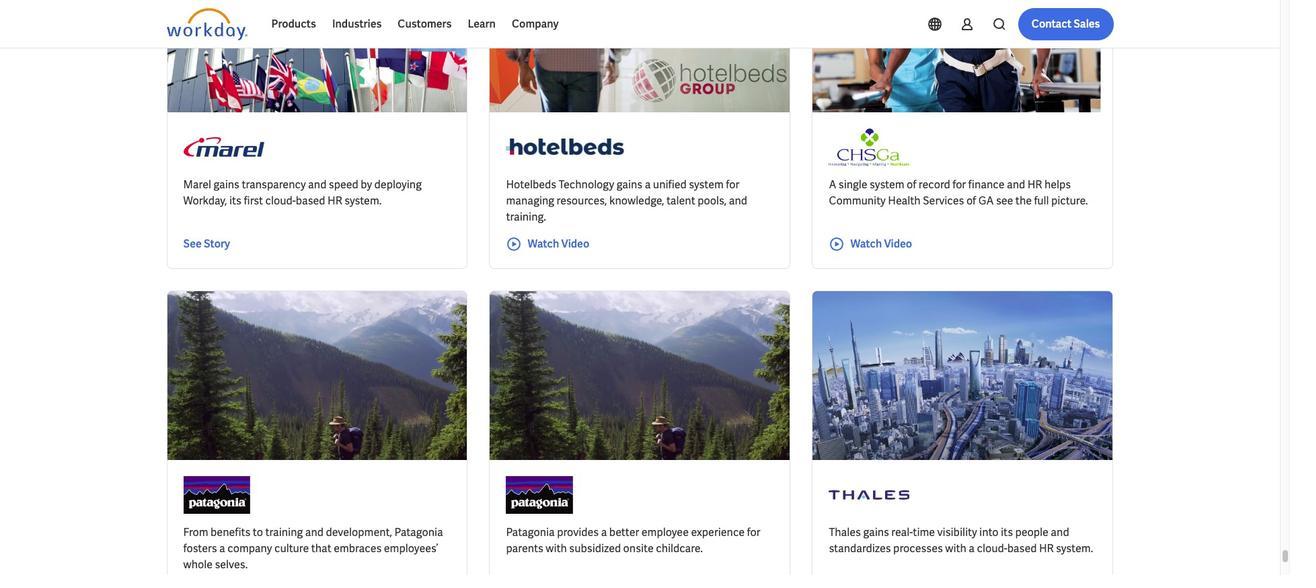 Task type: locate. For each thing, give the bounding box(es) containing it.
watch video
[[528, 237, 589, 251], [851, 237, 912, 251]]

watch video down training.
[[528, 237, 589, 251]]

gains inside thales gains real-time visibility into its people and standardizes processes with a cloud-based hr system.
[[863, 525, 889, 539]]

based down 'people'
[[1008, 541, 1037, 555]]

a inside from benefits to training and development, patagonia fosters a company culture that embraces employees' whole selves.
[[219, 541, 225, 555]]

1 vertical spatial system.
[[1056, 541, 1093, 555]]

2 horizontal spatial gains
[[863, 525, 889, 539]]

0 horizontal spatial cloud-
[[265, 194, 296, 208]]

a up 'knowledge,'
[[645, 177, 651, 192]]

1 patagonia from the left
[[395, 525, 443, 539]]

to
[[253, 525, 263, 539]]

hr down speed
[[328, 194, 342, 208]]

1 horizontal spatial patagonia
[[506, 525, 555, 539]]

1 with from the left
[[546, 541, 567, 555]]

1 horizontal spatial watch video
[[851, 237, 912, 251]]

cloud- down transparency
[[265, 194, 296, 208]]

1 watch video from the left
[[528, 237, 589, 251]]

0 horizontal spatial system.
[[345, 194, 382, 208]]

1 horizontal spatial watch
[[851, 237, 882, 251]]

1 patagonia image from the left
[[183, 476, 250, 514]]

2 watch video from the left
[[851, 237, 912, 251]]

a down visibility on the right bottom
[[969, 541, 975, 555]]

thales gains real-time visibility into its people and standardizes processes with a cloud-based hr system.
[[829, 525, 1093, 555]]

patagonia image up benefits at bottom
[[183, 476, 250, 514]]

a down benefits at bottom
[[219, 541, 225, 555]]

cloud- down into
[[977, 541, 1008, 555]]

hr
[[1028, 177, 1042, 192], [328, 194, 342, 208], [1039, 541, 1054, 555]]

its
[[229, 194, 241, 208], [1001, 525, 1013, 539]]

clear all button
[[522, 7, 566, 34]]

0 vertical spatial of
[[907, 177, 917, 192]]

and
[[308, 177, 327, 192], [1007, 177, 1025, 192], [729, 194, 747, 208], [305, 525, 324, 539], [1051, 525, 1069, 539]]

talent
[[667, 194, 695, 208]]

1 vertical spatial its
[[1001, 525, 1013, 539]]

for
[[726, 177, 740, 192], [953, 177, 966, 192], [747, 525, 761, 539]]

gains inside marel gains transparency and speed by deploying workday, its first cloud-based hr system.
[[214, 177, 239, 192]]

with down visibility on the right bottom
[[945, 541, 967, 555]]

system up pools,
[[689, 177, 724, 192]]

speed
[[329, 177, 358, 192]]

a
[[645, 177, 651, 192], [601, 525, 607, 539], [219, 541, 225, 555], [969, 541, 975, 555]]

go to the homepage image
[[167, 8, 247, 40]]

sales
[[1074, 17, 1100, 31]]

learn button
[[460, 8, 504, 40]]

for inside patagonia provides a better employee experience for parents with subsidized onsite childcare.
[[747, 525, 761, 539]]

0 horizontal spatial based
[[296, 194, 325, 208]]

0 horizontal spatial gains
[[214, 177, 239, 192]]

patagonia image for from
[[183, 476, 250, 514]]

and right 'people'
[[1051, 525, 1069, 539]]

0 vertical spatial system.
[[345, 194, 382, 208]]

company
[[228, 541, 272, 555]]

hr inside thales gains real-time visibility into its people and standardizes processes with a cloud-based hr system.
[[1039, 541, 1054, 555]]

system inside a single system of record for finance and hr helps community health services of ga see the full picture.
[[870, 177, 905, 192]]

1 vertical spatial based
[[1008, 541, 1037, 555]]

2 patagonia image from the left
[[506, 476, 573, 514]]

the
[[1016, 194, 1032, 208]]

its left first
[[229, 194, 241, 208]]

ga
[[979, 194, 994, 208]]

managing
[[506, 194, 554, 208]]

for for patagonia provides a better employee experience for parents with subsidized onsite childcare.
[[747, 525, 761, 539]]

based down transparency
[[296, 194, 325, 208]]

with down provides
[[546, 541, 567, 555]]

of left ga
[[967, 194, 976, 208]]

0 horizontal spatial its
[[229, 194, 241, 208]]

watch down community
[[851, 237, 882, 251]]

1 watch from the left
[[528, 237, 559, 251]]

business outcome
[[333, 15, 413, 27]]

2 patagonia from the left
[[506, 525, 555, 539]]

watch video for technology
[[528, 237, 589, 251]]

watch down training.
[[528, 237, 559, 251]]

for up pools,
[[726, 177, 740, 192]]

based
[[296, 194, 325, 208], [1008, 541, 1037, 555]]

2 system from the left
[[870, 177, 905, 192]]

0 horizontal spatial video
[[561, 237, 589, 251]]

1 horizontal spatial video
[[884, 237, 912, 251]]

and left speed
[[308, 177, 327, 192]]

watch video link
[[506, 236, 589, 252], [829, 236, 912, 252]]

patagonia inside from benefits to training and development, patagonia fosters a company culture that embraces employees' whole selves.
[[395, 525, 443, 539]]

1 video from the left
[[561, 237, 589, 251]]

better
[[609, 525, 639, 539]]

gains up 'knowledge,'
[[617, 177, 643, 192]]

video for technology
[[561, 237, 589, 251]]

1 horizontal spatial of
[[967, 194, 976, 208]]

video down health
[[884, 237, 912, 251]]

1 horizontal spatial watch video link
[[829, 236, 912, 252]]

patagonia image up provides
[[506, 476, 573, 514]]

1 horizontal spatial its
[[1001, 525, 1013, 539]]

2 vertical spatial hr
[[1039, 541, 1054, 555]]

of
[[907, 177, 917, 192], [967, 194, 976, 208]]

with
[[546, 541, 567, 555], [945, 541, 967, 555]]

hotelbeds technology, s.l.u. image
[[506, 128, 625, 166]]

from benefits to training and development, patagonia fosters a company culture that embraces employees' whole selves.
[[183, 525, 443, 572]]

1 horizontal spatial based
[[1008, 541, 1037, 555]]

0 vertical spatial its
[[229, 194, 241, 208]]

services
[[923, 194, 964, 208]]

0 horizontal spatial watch video link
[[506, 236, 589, 252]]

gains inside hotelbeds technology gains a unified system for managing resources, knowledge, talent pools, and training.
[[617, 177, 643, 192]]

by
[[361, 177, 372, 192]]

1 vertical spatial hr
[[328, 194, 342, 208]]

selves.
[[215, 557, 248, 572]]

a up the subsidized
[[601, 525, 607, 539]]

contact sales
[[1032, 17, 1100, 31]]

deploying
[[374, 177, 422, 192]]

for right experience
[[747, 525, 761, 539]]

processes
[[893, 541, 943, 555]]

0 horizontal spatial for
[[726, 177, 740, 192]]

patagonia up the employees'
[[395, 525, 443, 539]]

for inside hotelbeds technology gains a unified system for managing resources, knowledge, talent pools, and training.
[[726, 177, 740, 192]]

2 watch from the left
[[851, 237, 882, 251]]

and right pools,
[[729, 194, 747, 208]]

gains up workday,
[[214, 177, 239, 192]]

its right into
[[1001, 525, 1013, 539]]

standardizes
[[829, 541, 891, 555]]

provides
[[557, 525, 599, 539]]

watch video link down community
[[829, 236, 912, 252]]

0 horizontal spatial system
[[689, 177, 724, 192]]

workday,
[[183, 194, 227, 208]]

0 horizontal spatial watch
[[528, 237, 559, 251]]

1 horizontal spatial cloud-
[[977, 541, 1008, 555]]

1 horizontal spatial system
[[870, 177, 905, 192]]

patagonia up parents in the left of the page
[[506, 525, 555, 539]]

gains up standardizes
[[863, 525, 889, 539]]

2 video from the left
[[884, 237, 912, 251]]

system. inside marel gains transparency and speed by deploying workday, its first cloud-based hr system.
[[345, 194, 382, 208]]

0 horizontal spatial watch video
[[528, 237, 589, 251]]

more button
[[451, 7, 511, 34]]

1 vertical spatial cloud-
[[977, 541, 1008, 555]]

system. inside thales gains real-time visibility into its people and standardizes processes with a cloud-based hr system.
[[1056, 541, 1093, 555]]

of up health
[[907, 177, 917, 192]]

1 vertical spatial of
[[967, 194, 976, 208]]

embraces
[[334, 541, 382, 555]]

watch video for single
[[851, 237, 912, 251]]

2 horizontal spatial for
[[953, 177, 966, 192]]

system
[[689, 177, 724, 192], [870, 177, 905, 192]]

0 horizontal spatial patagonia
[[395, 525, 443, 539]]

watch video link down training.
[[506, 236, 589, 252]]

0 vertical spatial hr
[[1028, 177, 1042, 192]]

and up the
[[1007, 177, 1025, 192]]

watch for hotelbeds technology gains a unified system for managing resources, knowledge, talent pools, and training.
[[528, 237, 559, 251]]

video down resources,
[[561, 237, 589, 251]]

watch video link for hotelbeds technology gains a unified system for managing resources, knowledge, talent pools, and training.
[[506, 236, 589, 252]]

see
[[996, 194, 1013, 208]]

time
[[913, 525, 935, 539]]

system up health
[[870, 177, 905, 192]]

1 horizontal spatial system.
[[1056, 541, 1093, 555]]

industry button
[[238, 7, 311, 34]]

experience
[[691, 525, 745, 539]]

parents
[[506, 541, 544, 555]]

0 vertical spatial cloud-
[[265, 194, 296, 208]]

gains
[[214, 177, 239, 192], [617, 177, 643, 192], [863, 525, 889, 539]]

hr down 'people'
[[1039, 541, 1054, 555]]

learn
[[468, 17, 496, 31]]

1 system from the left
[[689, 177, 724, 192]]

picture.
[[1051, 194, 1088, 208]]

subsidized
[[569, 541, 621, 555]]

hotelbeds technology gains a unified system for managing resources, knowledge, talent pools, and training.
[[506, 177, 747, 224]]

outcome
[[373, 15, 413, 27]]

2 with from the left
[[945, 541, 967, 555]]

and up that at left bottom
[[305, 525, 324, 539]]

for up the services
[[953, 177, 966, 192]]

hr up full
[[1028, 177, 1042, 192]]

watch video link for a single system of record for finance and hr helps community health services of ga see the full picture.
[[829, 236, 912, 252]]

0 vertical spatial based
[[296, 194, 325, 208]]

full
[[1034, 194, 1049, 208]]

onsite
[[623, 541, 654, 555]]

0 horizontal spatial patagonia image
[[183, 476, 250, 514]]

system inside hotelbeds technology gains a unified system for managing resources, knowledge, talent pools, and training.
[[689, 177, 724, 192]]

products
[[271, 17, 316, 31]]

cloud- inside marel gains transparency and speed by deploying workday, its first cloud-based hr system.
[[265, 194, 296, 208]]

1 horizontal spatial with
[[945, 541, 967, 555]]

community health services of georgia image
[[829, 128, 910, 166]]

1 horizontal spatial for
[[747, 525, 761, 539]]

1 watch video link from the left
[[506, 236, 589, 252]]

and inside a single system of record for finance and hr helps community health services of ga see the full picture.
[[1007, 177, 1025, 192]]

watch video down health
[[851, 237, 912, 251]]

0 horizontal spatial with
[[546, 541, 567, 555]]

patagonia image
[[183, 476, 250, 514], [506, 476, 573, 514]]

2 watch video link from the left
[[829, 236, 912, 252]]

watch
[[528, 237, 559, 251], [851, 237, 882, 251]]

patagonia image for patagonia
[[506, 476, 573, 514]]

from
[[183, 525, 208, 539]]

1 horizontal spatial gains
[[617, 177, 643, 192]]

1 horizontal spatial patagonia image
[[506, 476, 573, 514]]



Task type: describe. For each thing, give the bounding box(es) containing it.
0 horizontal spatial of
[[907, 177, 917, 192]]

training.
[[506, 210, 546, 224]]

visibility
[[937, 525, 977, 539]]

real-
[[892, 525, 913, 539]]

first
[[244, 194, 263, 208]]

health
[[888, 194, 921, 208]]

company
[[512, 17, 559, 31]]

with inside thales gains real-time visibility into its people and standardizes processes with a cloud-based hr system.
[[945, 541, 967, 555]]

that
[[311, 541, 331, 555]]

industry
[[249, 15, 284, 27]]

a inside hotelbeds technology gains a unified system for managing resources, knowledge, talent pools, and training.
[[645, 177, 651, 192]]

childcare.
[[656, 541, 703, 555]]

single
[[839, 177, 868, 192]]

hotelbeds
[[506, 177, 556, 192]]

products button
[[263, 8, 324, 40]]

all
[[550, 15, 562, 27]]

gains for thales
[[863, 525, 889, 539]]

topic button
[[167, 7, 227, 34]]

thales uk limited image
[[829, 476, 910, 514]]

marel
[[183, 177, 211, 192]]

fosters
[[183, 541, 217, 555]]

Search Customer Stories text field
[[923, 9, 1087, 32]]

development,
[[326, 525, 392, 539]]

patagonia inside patagonia provides a better employee experience for parents with subsidized onsite childcare.
[[506, 525, 555, 539]]

marel holding b.v. image
[[183, 128, 264, 166]]

and inside from benefits to training and development, patagonia fosters a company culture that embraces employees' whole selves.
[[305, 525, 324, 539]]

with inside patagonia provides a better employee experience for parents with subsidized onsite childcare.
[[546, 541, 567, 555]]

its inside marel gains transparency and speed by deploying workday, its first cloud-based hr system.
[[229, 194, 241, 208]]

topic
[[177, 15, 200, 27]]

cloud- inside thales gains real-time visibility into its people and standardizes processes with a cloud-based hr system.
[[977, 541, 1008, 555]]

story
[[204, 237, 230, 251]]

industries button
[[324, 8, 390, 40]]

finance
[[968, 177, 1005, 192]]

a inside thales gains real-time visibility into its people and standardizes processes with a cloud-based hr system.
[[969, 541, 975, 555]]

marel gains transparency and speed by deploying workday, its first cloud-based hr system.
[[183, 177, 422, 208]]

hr inside a single system of record for finance and hr helps community health services of ga see the full picture.
[[1028, 177, 1042, 192]]

based inside thales gains real-time visibility into its people and standardizes processes with a cloud-based hr system.
[[1008, 541, 1037, 555]]

business
[[333, 15, 371, 27]]

contact sales link
[[1018, 8, 1114, 40]]

based inside marel gains transparency and speed by deploying workday, its first cloud-based hr system.
[[296, 194, 325, 208]]

hr inside marel gains transparency and speed by deploying workday, its first cloud-based hr system.
[[328, 194, 342, 208]]

customers
[[398, 17, 452, 31]]

company button
[[504, 8, 567, 40]]

technology
[[559, 177, 614, 192]]

a
[[829, 177, 836, 192]]

benefits
[[211, 525, 251, 539]]

customers button
[[390, 8, 460, 40]]

knowledge,
[[609, 194, 664, 208]]

contact
[[1032, 17, 1072, 31]]

unified
[[653, 177, 687, 192]]

see
[[183, 237, 202, 251]]

industries
[[332, 17, 382, 31]]

resources,
[[557, 194, 607, 208]]

and inside marel gains transparency and speed by deploying workday, its first cloud-based hr system.
[[308, 177, 327, 192]]

a inside patagonia provides a better employee experience for parents with subsidized onsite childcare.
[[601, 525, 607, 539]]

culture
[[274, 541, 309, 555]]

into
[[980, 525, 999, 539]]

gains for marel
[[214, 177, 239, 192]]

see story link
[[183, 236, 230, 252]]

employees'
[[384, 541, 438, 555]]

clear
[[526, 15, 548, 27]]

watch for a single system of record for finance and hr helps community health services of ga see the full picture.
[[851, 237, 882, 251]]

see story
[[183, 237, 230, 251]]

and inside hotelbeds technology gains a unified system for managing resources, knowledge, talent pools, and training.
[[729, 194, 747, 208]]

for inside a single system of record for finance and hr helps community health services of ga see the full picture.
[[953, 177, 966, 192]]

transparency
[[242, 177, 306, 192]]

for for hotelbeds technology gains a unified system for managing resources, knowledge, talent pools, and training.
[[726, 177, 740, 192]]

and inside thales gains real-time visibility into its people and standardizes processes with a cloud-based hr system.
[[1051, 525, 1069, 539]]

video for single
[[884, 237, 912, 251]]

clear all
[[526, 15, 562, 27]]

more
[[462, 15, 484, 27]]

whole
[[183, 557, 213, 572]]

people
[[1015, 525, 1049, 539]]

training
[[265, 525, 303, 539]]

pools,
[[698, 194, 727, 208]]

helps
[[1045, 177, 1071, 192]]

thales
[[829, 525, 861, 539]]

its inside thales gains real-time visibility into its people and standardizes processes with a cloud-based hr system.
[[1001, 525, 1013, 539]]

record
[[919, 177, 950, 192]]

business outcome button
[[322, 7, 440, 34]]

patagonia provides a better employee experience for parents with subsidized onsite childcare.
[[506, 525, 761, 555]]

community
[[829, 194, 886, 208]]

employee
[[642, 525, 689, 539]]

a single system of record for finance and hr helps community health services of ga see the full picture.
[[829, 177, 1088, 208]]



Task type: vqa. For each thing, say whether or not it's contained in the screenshot.
'Workday,'
yes



